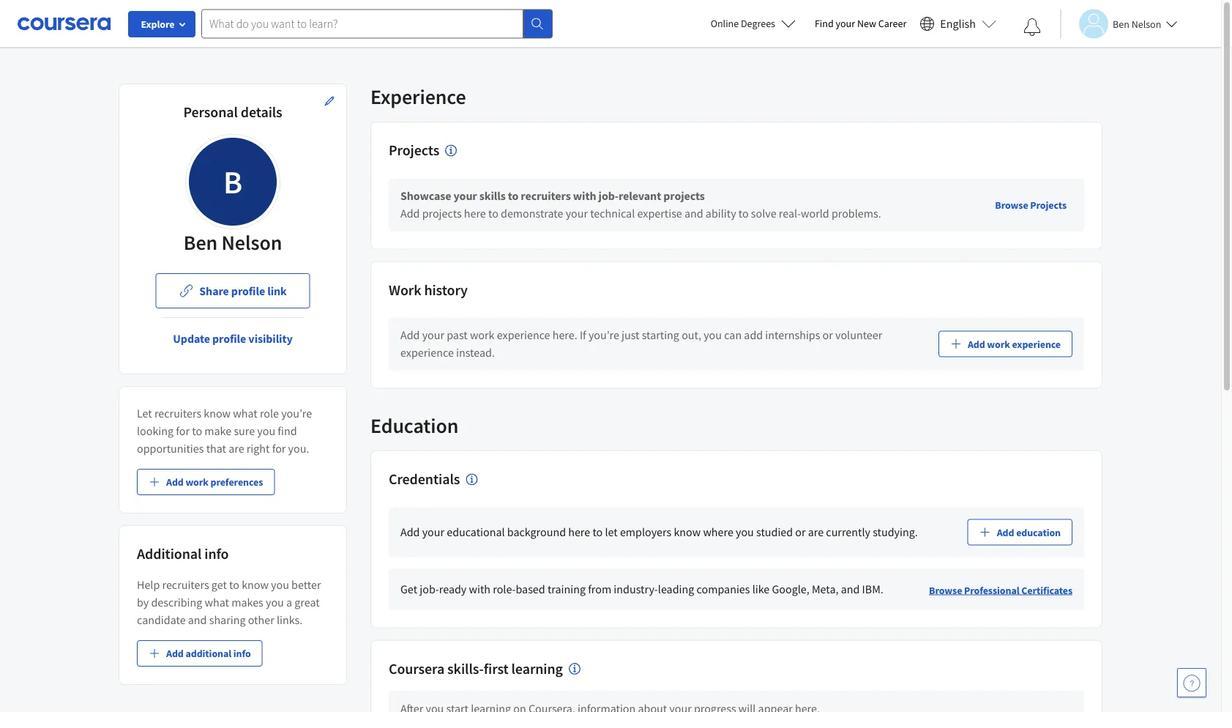 Task type: describe. For each thing, give the bounding box(es) containing it.
additional info
[[137, 545, 229, 563]]

add for educational
[[401, 525, 420, 539]]

can
[[725, 328, 742, 343]]

showcase your skills to recruiters with job-relevant projects add projects here to demonstrate your technical expertise and ability to solve real-world problems.
[[401, 189, 882, 221]]

links.
[[277, 612, 303, 627]]

career
[[879, 17, 907, 30]]

to right skills
[[508, 189, 519, 203]]

information about skills development section image
[[569, 663, 581, 675]]

relevant
[[619, 189, 662, 203]]

b
[[223, 161, 243, 202]]

if
[[580, 328, 587, 343]]

by
[[137, 595, 149, 609]]

first
[[484, 659, 509, 678]]

update profile visibility
[[173, 331, 293, 346]]

you right where
[[736, 525, 754, 539]]

where
[[704, 525, 734, 539]]

studying.
[[873, 525, 918, 539]]

with inside showcase your skills to recruiters with job-relevant projects add projects here to demonstrate your technical expertise and ability to solve real-world problems.
[[573, 189, 597, 203]]

degrees
[[741, 17, 776, 30]]

information about credentials section image
[[466, 474, 478, 485]]

help
[[137, 577, 160, 592]]

better
[[292, 577, 321, 592]]

from
[[588, 582, 612, 597]]

to inside let recruiters know what role you're looking for to make sure you find opportunities that are right for you.
[[192, 423, 202, 438]]

employers
[[620, 525, 672, 539]]

coursera skills-first learning
[[389, 659, 563, 678]]

or inside add your past work experience here. if you're just starting out, you can add internships or volunteer experience instead.
[[823, 328, 834, 343]]

ben nelson button
[[1061, 9, 1178, 38]]

you for add
[[704, 328, 722, 343]]

2 horizontal spatial and
[[841, 582, 860, 597]]

let recruiters know what role you're looking for to make sure you find opportunities that are right for you.
[[137, 406, 312, 456]]

just
[[622, 328, 640, 343]]

work for add work experience
[[988, 337, 1011, 351]]

info inside button
[[234, 647, 251, 660]]

starting
[[642, 328, 680, 343]]

add for experience
[[968, 337, 986, 351]]

work inside add your past work experience here. if you're just starting out, you can add internships or volunteer experience instead.
[[470, 328, 495, 343]]

find your new career link
[[808, 15, 914, 33]]

industry-
[[614, 582, 658, 597]]

find
[[278, 423, 297, 438]]

personal details
[[183, 103, 282, 121]]

edit image
[[324, 95, 335, 107]]

add for past
[[401, 328, 420, 343]]

to left let
[[593, 525, 603, 539]]

certificates
[[1022, 583, 1073, 597]]

technical
[[591, 206, 635, 221]]

browse for browse projects
[[996, 198, 1029, 211]]

additional
[[137, 545, 202, 563]]

update profile visibility button
[[161, 321, 305, 356]]

and inside showcase your skills to recruiters with job-relevant projects add projects here to demonstrate your technical expertise and ability to solve real-world problems.
[[685, 206, 704, 221]]

expertise
[[638, 206, 683, 221]]

0 horizontal spatial projects
[[422, 206, 462, 221]]

1 horizontal spatial experience
[[497, 328, 551, 343]]

that
[[206, 441, 226, 456]]

great
[[295, 595, 320, 609]]

you for great
[[266, 595, 284, 609]]

here.
[[553, 328, 578, 343]]

visibility
[[249, 331, 293, 346]]

professional
[[965, 583, 1020, 597]]

1 vertical spatial know
[[674, 525, 701, 539]]

you for opportunities
[[257, 423, 276, 438]]

1 vertical spatial with
[[469, 582, 491, 597]]

find your new career
[[815, 17, 907, 30]]

sure
[[234, 423, 255, 438]]

ability
[[706, 206, 737, 221]]

google,
[[772, 582, 810, 597]]

a
[[286, 595, 292, 609]]

ben nelson inside dropdown button
[[1113, 17, 1162, 30]]

are inside let recruiters know what role you're looking for to make sure you find opportunities that are right for you.
[[229, 441, 244, 456]]

leading
[[658, 582, 695, 597]]

add your educational background here to let employers know where you studied or are currently studying.
[[401, 525, 918, 539]]

information about the projects section image
[[445, 145, 457, 157]]

share profile link button
[[156, 273, 310, 308]]

makes
[[232, 595, 264, 609]]

ibm.
[[863, 582, 884, 597]]

add
[[745, 328, 763, 343]]

additional
[[186, 647, 232, 660]]

candidate
[[137, 612, 186, 627]]

0 horizontal spatial experience
[[401, 346, 454, 360]]

to down skills
[[489, 206, 499, 221]]

explore button
[[128, 11, 196, 37]]

let
[[605, 525, 618, 539]]

add additional info button
[[137, 640, 263, 667]]

showcase
[[401, 189, 452, 203]]

your for past
[[422, 328, 445, 343]]

know inside help recruiters get to know you better by describing what makes you a great candidate and sharing other links.
[[242, 577, 269, 592]]

instead.
[[456, 346, 495, 360]]

out,
[[682, 328, 702, 343]]

share profile link
[[199, 283, 287, 298]]

add for info
[[166, 647, 184, 660]]

b button
[[185, 134, 281, 229]]

browse for browse professional certificates
[[930, 583, 963, 597]]

opportunities
[[137, 441, 204, 456]]

work history
[[389, 281, 468, 299]]

world
[[801, 206, 830, 221]]

coursera image
[[18, 12, 111, 35]]

get
[[401, 582, 418, 597]]

your for educational
[[422, 525, 445, 539]]

0 horizontal spatial ben
[[184, 230, 218, 255]]

looking
[[137, 423, 174, 438]]

make
[[205, 423, 232, 438]]

background
[[508, 525, 566, 539]]

profile for update
[[212, 331, 246, 346]]

your for new
[[836, 17, 856, 30]]

like
[[753, 582, 770, 597]]

get
[[212, 577, 227, 592]]

studied
[[757, 525, 793, 539]]

projects inside browse projects button
[[1031, 198, 1067, 211]]

ready
[[439, 582, 467, 597]]

role-
[[493, 582, 516, 597]]

currently
[[827, 525, 871, 539]]

describing
[[151, 595, 202, 609]]



Task type: vqa. For each thing, say whether or not it's contained in the screenshot.
the 'Show more' in the left bottom of the page
no



Task type: locate. For each thing, give the bounding box(es) containing it.
to left make
[[192, 423, 202, 438]]

add work preferences
[[166, 475, 263, 489]]

info right additional
[[234, 647, 251, 660]]

profile for share
[[231, 283, 265, 298]]

know
[[204, 406, 231, 420], [674, 525, 701, 539], [242, 577, 269, 592]]

1 vertical spatial what
[[205, 595, 229, 609]]

work for add work preferences
[[186, 475, 209, 489]]

coursera
[[389, 659, 445, 678]]

to left the solve
[[739, 206, 749, 221]]

1 vertical spatial projects
[[1031, 198, 1067, 211]]

0 vertical spatial and
[[685, 206, 704, 221]]

nelson inside dropdown button
[[1132, 17, 1162, 30]]

online
[[711, 17, 739, 30]]

browse professional certificates link
[[930, 583, 1073, 597]]

skills-
[[448, 659, 484, 678]]

education
[[371, 413, 459, 438]]

work
[[470, 328, 495, 343], [988, 337, 1011, 351], [186, 475, 209, 489]]

here inside showcase your skills to recruiters with job-relevant projects add projects here to demonstrate your technical expertise and ability to solve real-world problems.
[[464, 206, 486, 221]]

1 vertical spatial or
[[796, 525, 806, 539]]

for
[[176, 423, 190, 438], [272, 441, 286, 456]]

1 vertical spatial recruiters
[[155, 406, 202, 420]]

0 vertical spatial info
[[205, 545, 229, 563]]

profile left link
[[231, 283, 265, 298]]

0 horizontal spatial know
[[204, 406, 231, 420]]

demonstrate
[[501, 206, 564, 221]]

1 horizontal spatial are
[[809, 525, 824, 539]]

know left where
[[674, 525, 701, 539]]

history
[[424, 281, 468, 299]]

2 vertical spatial recruiters
[[162, 577, 209, 592]]

1 horizontal spatial for
[[272, 441, 286, 456]]

your left technical
[[566, 206, 588, 221]]

0 horizontal spatial job-
[[420, 582, 439, 597]]

and inside help recruiters get to know you better by describing what makes you a great candidate and sharing other links.
[[188, 612, 207, 627]]

1 vertical spatial ben nelson
[[184, 230, 282, 255]]

recruiters up the demonstrate
[[521, 189, 571, 203]]

add work preferences button
[[137, 469, 275, 495]]

1 horizontal spatial browse
[[996, 198, 1029, 211]]

add inside button
[[997, 526, 1015, 539]]

0 vertical spatial know
[[204, 406, 231, 420]]

1 vertical spatial profile
[[212, 331, 246, 346]]

here left let
[[569, 525, 591, 539]]

your inside add your past work experience here. if you're just starting out, you can add internships or volunteer experience instead.
[[422, 328, 445, 343]]

training
[[548, 582, 586, 597]]

0 vertical spatial what
[[233, 406, 258, 420]]

0 horizontal spatial with
[[469, 582, 491, 597]]

recruiters for let recruiters know what role you're looking for to make sure you find opportunities that are right for you.
[[155, 406, 202, 420]]

0 horizontal spatial for
[[176, 423, 190, 438]]

0 vertical spatial projects
[[664, 189, 705, 203]]

0 vertical spatial profile
[[231, 283, 265, 298]]

are left the currently
[[809, 525, 824, 539]]

1 vertical spatial are
[[809, 525, 824, 539]]

add education button
[[968, 519, 1073, 545]]

1 horizontal spatial you're
[[589, 328, 620, 343]]

profile inside share profile link button
[[231, 283, 265, 298]]

2 vertical spatial and
[[188, 612, 207, 627]]

add work experience button
[[939, 331, 1073, 357]]

add work experience
[[968, 337, 1061, 351]]

or right studied
[[796, 525, 806, 539]]

you're up find
[[281, 406, 312, 420]]

your left past
[[422, 328, 445, 343]]

other
[[248, 612, 274, 627]]

and left ability
[[685, 206, 704, 221]]

nelson
[[1132, 17, 1162, 30], [222, 230, 282, 255]]

1 vertical spatial browse
[[930, 583, 963, 597]]

you down role
[[257, 423, 276, 438]]

to inside help recruiters get to know you better by describing what makes you a great candidate and sharing other links.
[[229, 577, 239, 592]]

0 horizontal spatial work
[[186, 475, 209, 489]]

know up make
[[204, 406, 231, 420]]

0 horizontal spatial nelson
[[222, 230, 282, 255]]

0 vertical spatial you're
[[589, 328, 620, 343]]

help center image
[[1184, 674, 1201, 692]]

1 vertical spatial you're
[[281, 406, 312, 420]]

update
[[173, 331, 210, 346]]

0 vertical spatial nelson
[[1132, 17, 1162, 30]]

know inside let recruiters know what role you're looking for to make sure you find opportunities that are right for you.
[[204, 406, 231, 420]]

or left "volunteer"
[[823, 328, 834, 343]]

1 vertical spatial ben
[[184, 230, 218, 255]]

ben
[[1113, 17, 1130, 30], [184, 230, 218, 255]]

add additional info
[[166, 647, 251, 660]]

1 horizontal spatial projects
[[664, 189, 705, 203]]

real-
[[779, 206, 801, 221]]

learning
[[512, 659, 563, 678]]

job- up technical
[[599, 189, 619, 203]]

educational
[[447, 525, 505, 539]]

projects down showcase
[[422, 206, 462, 221]]

0 vertical spatial with
[[573, 189, 597, 203]]

1 horizontal spatial projects
[[1031, 198, 1067, 211]]

1 horizontal spatial know
[[242, 577, 269, 592]]

recruiters up the 'describing'
[[162, 577, 209, 592]]

recruiters
[[521, 189, 571, 203], [155, 406, 202, 420], [162, 577, 209, 592]]

what
[[233, 406, 258, 420], [205, 595, 229, 609]]

profile inside update profile visibility button
[[212, 331, 246, 346]]

0 vertical spatial ben nelson
[[1113, 17, 1162, 30]]

your
[[836, 17, 856, 30], [454, 189, 477, 203], [566, 206, 588, 221], [422, 328, 445, 343], [422, 525, 445, 539]]

browse inside button
[[996, 198, 1029, 211]]

for down find
[[272, 441, 286, 456]]

with left role- on the bottom of the page
[[469, 582, 491, 597]]

0 vertical spatial are
[[229, 441, 244, 456]]

you
[[704, 328, 722, 343], [257, 423, 276, 438], [736, 525, 754, 539], [271, 577, 289, 592], [266, 595, 284, 609]]

1 horizontal spatial here
[[569, 525, 591, 539]]

for up opportunities
[[176, 423, 190, 438]]

you left can
[[704, 328, 722, 343]]

companies
[[697, 582, 750, 597]]

recruiters inside let recruiters know what role you're looking for to make sure you find opportunities that are right for you.
[[155, 406, 202, 420]]

0 horizontal spatial and
[[188, 612, 207, 627]]

browse projects
[[996, 198, 1067, 211]]

your left educational
[[422, 525, 445, 539]]

0 vertical spatial ben
[[1113, 17, 1130, 30]]

0 horizontal spatial info
[[205, 545, 229, 563]]

1 horizontal spatial and
[[685, 206, 704, 221]]

projects up expertise on the top of page
[[664, 189, 705, 203]]

profile right update
[[212, 331, 246, 346]]

job- right get
[[420, 582, 439, 597]]

0 vertical spatial recruiters
[[521, 189, 571, 203]]

0 horizontal spatial browse
[[930, 583, 963, 597]]

job- inside showcase your skills to recruiters with job-relevant projects add projects here to demonstrate your technical expertise and ability to solve real-world problems.
[[599, 189, 619, 203]]

0 horizontal spatial ben nelson
[[184, 230, 282, 255]]

job-
[[599, 189, 619, 203], [420, 582, 439, 597]]

1 vertical spatial for
[[272, 441, 286, 456]]

1 horizontal spatial ben nelson
[[1113, 17, 1162, 30]]

browse
[[996, 198, 1029, 211], [930, 583, 963, 597]]

1 horizontal spatial job-
[[599, 189, 619, 203]]

recruiters for help recruiters get to know you better by describing what makes you a great candidate and sharing other links.
[[162, 577, 209, 592]]

you inside add your past work experience here. if you're just starting out, you can add internships or volunteer experience instead.
[[704, 328, 722, 343]]

credentials
[[389, 470, 460, 488]]

you up a
[[271, 577, 289, 592]]

problems.
[[832, 206, 882, 221]]

you inside let recruiters know what role you're looking for to make sure you find opportunities that are right for you.
[[257, 423, 276, 438]]

your right find
[[836, 17, 856, 30]]

2 horizontal spatial know
[[674, 525, 701, 539]]

sharing
[[209, 612, 246, 627]]

work inside 'add work preferences' button
[[186, 475, 209, 489]]

find
[[815, 17, 834, 30]]

add for preferences
[[166, 475, 184, 489]]

ben inside dropdown button
[[1113, 17, 1130, 30]]

0 vertical spatial or
[[823, 328, 834, 343]]

ben nelson
[[1113, 17, 1162, 30], [184, 230, 282, 255]]

personal
[[183, 103, 238, 121]]

2 horizontal spatial experience
[[1013, 337, 1061, 351]]

browse professional certificates
[[930, 583, 1073, 597]]

0 vertical spatial here
[[464, 206, 486, 221]]

0 horizontal spatial here
[[464, 206, 486, 221]]

0 horizontal spatial you're
[[281, 406, 312, 420]]

add inside add your past work experience here. if you're just starting out, you can add internships or volunteer experience instead.
[[401, 328, 420, 343]]

2 vertical spatial know
[[242, 577, 269, 592]]

add
[[401, 206, 420, 221], [401, 328, 420, 343], [968, 337, 986, 351], [166, 475, 184, 489], [401, 525, 420, 539], [997, 526, 1015, 539], [166, 647, 184, 660]]

you.
[[288, 441, 309, 456]]

0 vertical spatial job-
[[599, 189, 619, 203]]

recruiters inside showcase your skills to recruiters with job-relevant projects add projects here to demonstrate your technical expertise and ability to solve real-world problems.
[[521, 189, 571, 203]]

0 vertical spatial browse
[[996, 198, 1029, 211]]

0 vertical spatial for
[[176, 423, 190, 438]]

add inside button
[[968, 337, 986, 351]]

you're inside let recruiters know what role you're looking for to make sure you find opportunities that are right for you.
[[281, 406, 312, 420]]

2 horizontal spatial work
[[988, 337, 1011, 351]]

projects
[[664, 189, 705, 203], [422, 206, 462, 221]]

0 horizontal spatial or
[[796, 525, 806, 539]]

are
[[229, 441, 244, 456], [809, 525, 824, 539]]

what inside let recruiters know what role you're looking for to make sure you find opportunities that are right for you.
[[233, 406, 258, 420]]

right
[[247, 441, 270, 456]]

you're inside add your past work experience here. if you're just starting out, you can add internships or volunteer experience instead.
[[589, 328, 620, 343]]

you left a
[[266, 595, 284, 609]]

1 horizontal spatial what
[[233, 406, 258, 420]]

show notifications image
[[1024, 18, 1042, 36]]

0 horizontal spatial what
[[205, 595, 229, 609]]

info
[[205, 545, 229, 563], [234, 647, 251, 660]]

add inside showcase your skills to recruiters with job-relevant projects add projects here to demonstrate your technical expertise and ability to solve real-world problems.
[[401, 206, 420, 221]]

info up get
[[205, 545, 229, 563]]

experience
[[371, 84, 466, 110]]

1 vertical spatial here
[[569, 525, 591, 539]]

1 vertical spatial job-
[[420, 582, 439, 597]]

0 horizontal spatial projects
[[389, 141, 440, 159]]

with
[[573, 189, 597, 203], [469, 582, 491, 597]]

explore
[[141, 18, 175, 31]]

you're right if
[[589, 328, 620, 343]]

and down the 'describing'
[[188, 612, 207, 627]]

solve
[[751, 206, 777, 221]]

skills
[[480, 189, 506, 203]]

here down skills
[[464, 206, 486, 221]]

to
[[508, 189, 519, 203], [489, 206, 499, 221], [739, 206, 749, 221], [192, 423, 202, 438], [593, 525, 603, 539], [229, 577, 239, 592]]

role
[[260, 406, 279, 420]]

know up makes
[[242, 577, 269, 592]]

volunteer
[[836, 328, 883, 343]]

what up sure
[[233, 406, 258, 420]]

1 vertical spatial projects
[[422, 206, 462, 221]]

1 horizontal spatial nelson
[[1132, 17, 1162, 30]]

None search field
[[201, 9, 553, 38]]

1 vertical spatial nelson
[[222, 230, 282, 255]]

you're
[[589, 328, 620, 343], [281, 406, 312, 420]]

add your past work experience here. if you're just starting out, you can add internships or volunteer experience instead.
[[401, 328, 883, 360]]

recruiters inside help recruiters get to know you better by describing what makes you a great candidate and sharing other links.
[[162, 577, 209, 592]]

1 horizontal spatial with
[[573, 189, 597, 203]]

0 vertical spatial projects
[[389, 141, 440, 159]]

What do you want to learn? text field
[[201, 9, 524, 38]]

to right get
[[229, 577, 239, 592]]

1 vertical spatial info
[[234, 647, 251, 660]]

experience inside button
[[1013, 337, 1061, 351]]

1 vertical spatial and
[[841, 582, 860, 597]]

with up technical
[[573, 189, 597, 203]]

share
[[199, 283, 229, 298]]

what inside help recruiters get to know you better by describing what makes you a great candidate and sharing other links.
[[205, 595, 229, 609]]

0 horizontal spatial are
[[229, 441, 244, 456]]

your left skills
[[454, 189, 477, 203]]

and left ibm. at the right of page
[[841, 582, 860, 597]]

new
[[858, 17, 877, 30]]

online degrees
[[711, 17, 776, 30]]

past
[[447, 328, 468, 343]]

1 horizontal spatial work
[[470, 328, 495, 343]]

1 horizontal spatial or
[[823, 328, 834, 343]]

recruiters up looking
[[155, 406, 202, 420]]

are down sure
[[229, 441, 244, 456]]

browse projects button
[[990, 192, 1073, 218]]

online degrees button
[[699, 7, 808, 40]]

experience
[[497, 328, 551, 343], [1013, 337, 1061, 351], [401, 346, 454, 360]]

internships
[[766, 328, 821, 343]]

preferences
[[211, 475, 263, 489]]

1 horizontal spatial info
[[234, 647, 251, 660]]

get job-ready with role-based training from industry-leading companies like google, meta, and ibm.
[[401, 582, 884, 597]]

what down get
[[205, 595, 229, 609]]

details
[[241, 103, 282, 121]]

work inside add work experience button
[[988, 337, 1011, 351]]

1 horizontal spatial ben
[[1113, 17, 1130, 30]]

your for skills
[[454, 189, 477, 203]]



